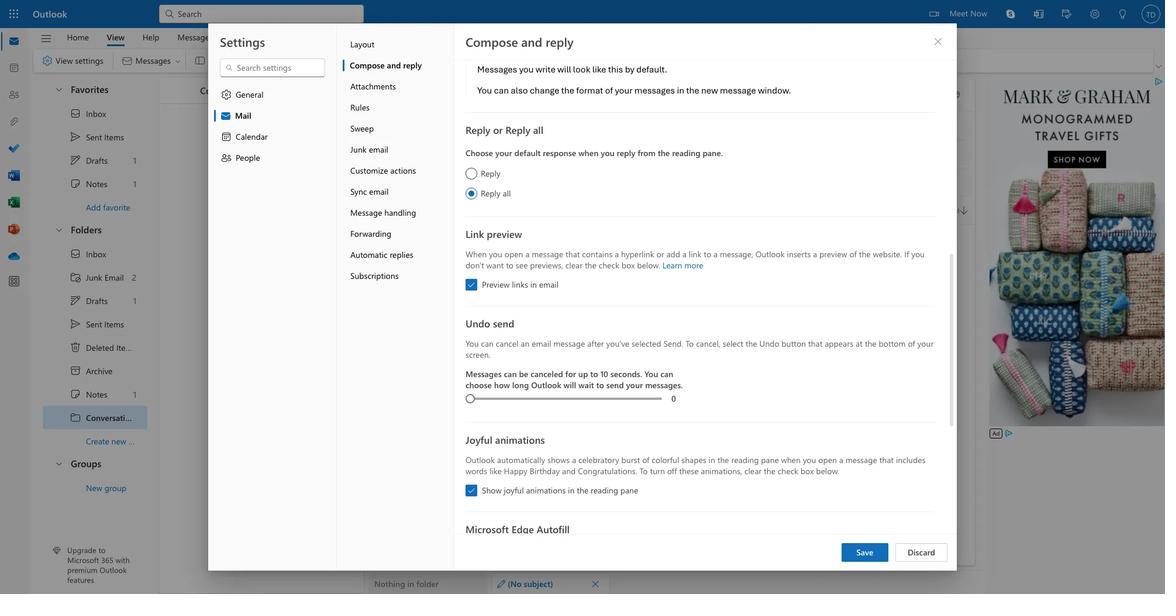 Task type: locate. For each thing, give the bounding box(es) containing it.
junk email
[[350, 144, 388, 155]]

2  inbox from the top
[[70, 248, 106, 260]]

1 horizontal spatial view
[[107, 31, 125, 42]]

1 horizontal spatial that
[[809, 338, 823, 349]]

2 vertical spatial reading
[[591, 485, 618, 496]]

1 vertical spatial check
[[778, 466, 799, 477]]

2  button from the top
[[49, 219, 68, 240]]

automatic replies button
[[343, 245, 453, 266]]

for
[[566, 369, 576, 380]]

3  from the top
[[54, 459, 64, 468]]

items inside favorites tree
[[104, 131, 124, 142]]

or down from testdummy3423@outlook.com 
[[493, 123, 503, 136]]

inbox down the favorites tree item
[[86, 108, 106, 119]]

 for second the  tree item
[[70, 295, 81, 307]]

 sent items inside favorites tree
[[70, 131, 124, 143]]

shows
[[548, 455, 570, 466]]

2  drafts from the top
[[70, 295, 108, 307]]

all inside choose your default response when you reply from the reading pane. option group
[[503, 188, 511, 199]]

to
[[686, 338, 694, 349], [640, 466, 648, 477]]

outlook automatically shows a celebratory burst of colorful shapes in the reading pane when you open a message that includes words like happy birthday and congratulations. to turn off these animations, clear the check box below.
[[466, 455, 926, 477]]

compose and reply heading
[[466, 33, 574, 50]]

1 vertical spatial  drafts
[[70, 295, 108, 307]]

notes down the  tree item at the left of page
[[86, 389, 107, 400]]

1 horizontal spatial all
[[533, 123, 544, 136]]

0 vertical spatial send
[[493, 317, 515, 330]]

 right subject)
[[592, 580, 600, 588]]

0 vertical spatial  tree item
[[43, 102, 147, 125]]

2 notes from the top
[[86, 389, 107, 400]]

reading inside outlook automatically shows a celebratory burst of colorful shapes in the reading pane when you open a message that includes words like happy birthday and congratulations. to turn off these animations, clear the check box below.
[[732, 455, 759, 466]]

 sent items inside tree
[[70, 318, 124, 330]]

 tree item
[[43, 102, 147, 125], [43, 242, 147, 266]]

microsoft up features
[[67, 555, 99, 565]]

 sent items up  tree item
[[70, 318, 124, 330]]

your right bottom
[[918, 338, 934, 349]]

 tree item down the favorites tree item
[[43, 125, 147, 149]]

from
[[638, 147, 656, 159]]

 up 
[[221, 89, 232, 101]]

message right see
[[532, 249, 564, 260]]

 left favorites on the left top of the page
[[54, 85, 64, 94]]

0 vertical spatial conversation
[[200, 84, 256, 96]]

tree containing 
[[43, 242, 164, 453]]

3  button from the top
[[49, 453, 68, 475]]

 for link preview
[[468, 281, 476, 289]]

message for message handling
[[350, 207, 382, 218]]

1 vertical spatial sent
[[86, 319, 102, 330]]

and up 'write'
[[522, 33, 543, 50]]

your left messages.
[[626, 380, 643, 391]]

To text field
[[418, 119, 970, 133]]

 inside settings tab list
[[221, 89, 232, 101]]

0 vertical spatial microsoft
[[466, 523, 509, 536]]

 down 
[[42, 55, 53, 67]]

2 vertical spatial items
[[116, 342, 136, 353]]

layout
[[350, 39, 375, 50]]

format text button
[[258, 28, 317, 46]]

 down ""
[[70, 389, 81, 400]]

compose and reply up 'write'
[[466, 33, 574, 50]]

compose and reply inside tab panel
[[466, 33, 574, 50]]

can up 0
[[661, 369, 674, 380]]

hyperlink
[[621, 249, 655, 260]]


[[960, 207, 968, 215]]

more
[[685, 260, 704, 271]]

save button
[[842, 544, 889, 562]]

0 horizontal spatial that
[[566, 249, 580, 260]]

 conversation history
[[70, 412, 164, 424]]

reply up the "reply all"
[[481, 168, 501, 179]]

 tree item down favorites on the left top of the page
[[43, 102, 147, 125]]

like left this
[[593, 64, 607, 75]]

like
[[593, 64, 607, 75], [490, 466, 502, 477]]

customize actions button
[[343, 160, 453, 181]]

2  tree item from the top
[[43, 289, 147, 312]]

outlook down the joyful
[[466, 455, 495, 466]]

clear
[[566, 260, 583, 271], [745, 466, 762, 477]]

an
[[521, 338, 530, 349]]

messages for messages you write will look like this by default.
[[477, 64, 517, 75]]

email right an
[[532, 338, 551, 349]]

2 drafts from the top
[[86, 295, 108, 306]]

sweep button
[[343, 118, 453, 139]]

below. inside outlook automatically shows a celebratory burst of colorful shapes in the reading pane when you open a message that includes words like happy birthday and congratulations. to turn off these animations, clear the check box below.
[[816, 466, 840, 477]]

draft
[[890, 206, 906, 215]]

conversation
[[200, 84, 256, 96], [86, 412, 135, 423]]

a
[[526, 249, 530, 260], [615, 249, 619, 260], [683, 249, 687, 260], [714, 249, 718, 260], [813, 249, 817, 260], [572, 455, 576, 466], [840, 455, 844, 466]]

link
[[689, 249, 702, 260]]

sync
[[350, 186, 367, 197]]

sent down the favorites tree item
[[86, 131, 102, 142]]

1 vertical spatial items
[[104, 319, 124, 330]]

compose and reply down layout button
[[350, 60, 422, 71]]

2 vertical spatial you
[[645, 369, 658, 380]]

1 vertical spatial drafts
[[86, 295, 108, 306]]

will left the look
[[558, 64, 571, 75]]

view left help at the top of the page
[[107, 31, 125, 42]]

clear right previews, on the top left of the page
[[566, 260, 583, 271]]

 down favorites on the left top of the page
[[70, 131, 81, 143]]

1 horizontal spatial send
[[607, 380, 624, 391]]

pane down congratulations.
[[621, 485, 639, 496]]

open
[[505, 249, 523, 260], [819, 455, 837, 466]]

outlook inside upgrade to microsoft 365 with premium outlook features
[[100, 565, 127, 575]]

2  tree item from the top
[[43, 242, 147, 266]]

 tree item
[[43, 125, 147, 149], [43, 312, 147, 336]]

1 vertical spatial microsoft
[[67, 555, 99, 565]]

compose up also
[[466, 33, 518, 50]]

 down 
[[934, 37, 943, 46]]

you down undo send
[[466, 338, 479, 349]]

 tree item
[[43, 149, 147, 172], [43, 289, 147, 312]]

1 horizontal spatial pane
[[761, 455, 779, 466]]

send up cancel
[[493, 317, 515, 330]]

0 horizontal spatial compose and reply
[[350, 60, 422, 71]]

1 horizontal spatial history
[[259, 84, 289, 96]]

email down previews, on the top left of the page
[[539, 279, 559, 290]]

tab list
[[58, 28, 365, 46]]

1 vertical spatial reply
[[403, 60, 422, 71]]

folder down  conversation history
[[129, 436, 150, 447]]

0 vertical spatial 
[[54, 85, 64, 94]]

birthday
[[530, 466, 560, 477]]

with
[[116, 555, 130, 565]]

and down layout button
[[387, 60, 401, 71]]

 button inside folders tree item
[[49, 219, 68, 240]]

outlook banner
[[0, 0, 1166, 28]]

 inbox inside favorites tree
[[70, 108, 106, 119]]

settings heading
[[220, 33, 265, 50]]

will left wait
[[564, 380, 576, 391]]

your down reply or reply all at the top
[[496, 147, 512, 159]]

2  notes from the top
[[70, 389, 107, 400]]

drafts
[[86, 155, 108, 166], [86, 295, 108, 306]]

 tree item
[[43, 359, 147, 383]]

that right button
[[809, 338, 823, 349]]

1 vertical spatial reading
[[732, 455, 759, 466]]

clear right animations,
[[745, 466, 762, 477]]

1 horizontal spatial preview
[[820, 249, 848, 260]]

1 vertical spatial 
[[70, 295, 81, 307]]

message list section
[[159, 75, 364, 594]]

long
[[512, 380, 529, 391]]

0 vertical spatial undo
[[466, 317, 491, 330]]

you inside outlook automatically shows a celebratory burst of colorful shapes in the reading pane when you open a message that includes words like happy birthday and congratulations. to turn off these animations, clear the check box below.
[[803, 455, 817, 466]]

you inside you can cancel an email message after you've selected send. to cancel, select the undo button that appears at the bottom of your screen.
[[466, 338, 479, 349]]

dialog
[[0, 0, 1166, 594]]

history
[[259, 84, 289, 96], [137, 412, 164, 423]]

 notes up add at the top left of the page
[[70, 178, 107, 190]]


[[468, 281, 476, 289], [468, 487, 476, 495]]

layout button
[[343, 34, 453, 55]]

and inside button
[[387, 60, 401, 71]]

 for first the '' tree item from the bottom
[[70, 248, 81, 260]]

compose
[[466, 33, 518, 50], [350, 60, 385, 71]]

Message body, press Alt+F10 to exit text field
[[376, 235, 968, 397]]

 inside favorites tree
[[70, 154, 81, 166]]

1 vertical spatial messages
[[466, 369, 502, 380]]

1 vertical spatial message
[[350, 207, 382, 218]]

 inbox down favorites on the left top of the page
[[70, 108, 106, 119]]

pane right animations,
[[761, 455, 779, 466]]

new right "create"
[[112, 436, 126, 447]]

reply up messages you write will look like this by default. on the top
[[546, 33, 574, 50]]

2 vertical spatial reply
[[617, 147, 636, 159]]

create new folder tree item
[[43, 429, 150, 453]]

can inside you can cancel an email message after you've selected send. to cancel, select the undo button that appears at the bottom of your screen.
[[481, 338, 494, 349]]

2
[[132, 272, 136, 283]]

all up default
[[533, 123, 544, 136]]

drafts up add favorite tree item
[[86, 155, 108, 166]]

 inside link preview element
[[468, 281, 476, 289]]

 button left the groups
[[49, 453, 68, 475]]

reply up the choose
[[466, 123, 491, 136]]

you right seconds.
[[645, 369, 658, 380]]

at left 3:29
[[927, 206, 933, 215]]

message inside the when you open a message that contains a hyperlink or add a link to a message, outlook inserts a preview of the website. if you don't want to see previews, clear the check box below.
[[532, 249, 564, 260]]

clear inside the when you open a message that contains a hyperlink or add a link to a message, outlook inserts a preview of the website. if you don't want to see previews, clear the check box below.
[[566, 260, 583, 271]]

1  inbox from the top
[[70, 108, 106, 119]]

bcc
[[387, 176, 400, 187]]

message inside outlook automatically shows a celebratory burst of colorful shapes in the reading pane when you open a message that includes words like happy birthday and congratulations. to turn off these animations, clear the check box below.
[[846, 455, 878, 466]]

message down sync email
[[350, 207, 382, 218]]

attachments
[[350, 81, 396, 92]]

1 horizontal spatial junk
[[350, 144, 367, 155]]

conversation inside  conversation history
[[86, 412, 135, 423]]

1  tree item from the top
[[43, 172, 147, 195]]

choose
[[466, 380, 492, 391]]

0 vertical spatial 
[[70, 108, 81, 119]]

sent up  tree item
[[86, 319, 102, 330]]

message inside button
[[178, 31, 210, 42]]


[[70, 108, 81, 119], [70, 248, 81, 260]]

 notes for 1st  tree item from the bottom of the application containing settings
[[70, 389, 107, 400]]

items inside  deleted items
[[116, 342, 136, 353]]

 inside "joyful animations" element
[[468, 487, 476, 495]]

1  from the top
[[70, 108, 81, 119]]

1  tree item from the top
[[43, 102, 147, 125]]

 inside groups tree item
[[54, 459, 64, 468]]

when
[[466, 249, 487, 260]]

of left website. on the right top of the page
[[850, 249, 857, 260]]

0 vertical spatial 
[[42, 55, 53, 67]]

Search settings search field
[[233, 62, 313, 74]]

1 horizontal spatial compose
[[466, 33, 518, 50]]

 up add favorite tree item
[[70, 178, 81, 190]]

 drafts for second the  tree item
[[70, 295, 108, 307]]

0 vertical spatial 
[[934, 37, 943, 46]]

0 vertical spatial will
[[558, 64, 571, 75]]

2 vertical spatial and
[[562, 466, 576, 477]]

0 horizontal spatial check
[[599, 260, 620, 271]]

0 vertical spatial to
[[686, 338, 694, 349]]

preview
[[482, 279, 510, 290]]

sent inside favorites tree
[[86, 131, 102, 142]]

check inside the when you open a message that contains a hyperlink or add a link to a message, outlook inserts a preview of the website. if you don't want to see previews, clear the check box below.
[[599, 260, 620, 271]]

 archive
[[70, 365, 113, 377]]

joyful
[[466, 434, 493, 446]]

2  from the top
[[70, 248, 81, 260]]

burst
[[622, 455, 640, 466]]

0 vertical spatial sent
[[86, 131, 102, 142]]

1 vertical spatial below.
[[816, 466, 840, 477]]

1 vertical spatial  inbox
[[70, 248, 106, 260]]

0 horizontal spatial like
[[490, 466, 502, 477]]

colorful
[[652, 455, 680, 466]]

0 vertical spatial when
[[579, 147, 599, 159]]

 up 
[[70, 318, 81, 330]]

or left add
[[657, 249, 664, 260]]

1 vertical spatial  tree item
[[43, 242, 147, 266]]

2 horizontal spatial and
[[562, 466, 576, 477]]

1 vertical spatial 
[[54, 225, 64, 234]]

0 horizontal spatial new
[[112, 436, 126, 447]]

in inside outlook automatically shows a celebratory burst of colorful shapes in the reading pane when you open a message that includes words like happy birthday and congratulations. to turn off these animations, clear the check box below.
[[709, 455, 716, 466]]

document
[[0, 0, 1166, 594]]

1 horizontal spatial box
[[801, 466, 814, 477]]

0 horizontal spatial message
[[178, 31, 210, 42]]

2 vertical spatial 
[[54, 459, 64, 468]]

the right from
[[658, 147, 670, 159]]

1  button from the top
[[49, 78, 68, 100]]

these
[[679, 466, 699, 477]]

that left contains
[[566, 249, 580, 260]]

send right wait
[[607, 380, 624, 391]]

outlook right premium
[[100, 565, 127, 575]]

0 vertical spatial 
[[70, 131, 81, 143]]

1 vertical spatial  tree item
[[43, 312, 147, 336]]

like inside outlook automatically shows a celebratory burst of colorful shapes in the reading pane when you open a message that includes words like happy birthday and congratulations. to turn off these animations, clear the check box below.
[[490, 466, 502, 477]]

2  from the top
[[70, 389, 81, 400]]

1  from the top
[[70, 131, 81, 143]]

0 horizontal spatial all
[[503, 188, 511, 199]]

box inside the when you open a message that contains a hyperlink or add a link to a message, outlook inserts a preview of the website. if you don't want to see previews, clear the check box below.
[[622, 260, 635, 271]]


[[70, 154, 81, 166], [70, 295, 81, 307]]

subscriptions
[[350, 270, 399, 281]]

and up show joyful animations in the reading pane
[[562, 466, 576, 477]]

2 vertical spatial that
[[880, 455, 894, 466]]

pane inside outlook automatically shows a celebratory burst of colorful shapes in the reading pane when you open a message that includes words like happy birthday and congratulations. to turn off these animations, clear the check box below.
[[761, 455, 779, 466]]

0 horizontal spatial open
[[505, 249, 523, 260]]

 inside the favorites tree item
[[54, 85, 64, 94]]

1 inbox from the top
[[86, 108, 106, 119]]

subscriptions button
[[343, 266, 453, 287]]

rules
[[350, 102, 370, 113]]

notes inside favorites tree
[[86, 178, 107, 189]]

0 horizontal spatial clear
[[566, 260, 583, 271]]

 drafts inside favorites tree
[[70, 154, 108, 166]]

1  from the top
[[54, 85, 64, 94]]

2  from the top
[[70, 295, 81, 307]]

0 vertical spatial below.
[[637, 260, 660, 271]]

set your advertising preferences image
[[1005, 429, 1014, 438]]

0 horizontal spatial when
[[579, 147, 599, 159]]

2  from the top
[[54, 225, 64, 234]]

send
[[493, 317, 515, 330], [607, 380, 624, 391]]

 drafts up add at the top left of the page
[[70, 154, 108, 166]]

conversation down 
[[200, 84, 256, 96]]

2  sent items from the top
[[70, 318, 124, 330]]

2 vertical spatial  button
[[49, 453, 68, 475]]

 tree item up add favorite tree item
[[43, 149, 147, 172]]

 inside favorites tree
[[70, 108, 81, 119]]

reply inside option group
[[617, 147, 636, 159]]

 for 
[[221, 89, 232, 101]]

2 horizontal spatial reply
[[617, 147, 636, 159]]

the left bottom
[[865, 338, 877, 349]]

to right upgrade at the left bottom
[[99, 546, 106, 556]]

messages inside the "messages can be canceled for up to 10 seconds. you can choose how long outlook will wait to send your messages."
[[466, 369, 502, 380]]

message inside button
[[350, 207, 382, 218]]

1 vertical spatial pane
[[621, 485, 639, 496]]

junk inside button
[[350, 144, 367, 155]]

0 vertical spatial 
[[70, 154, 81, 166]]

1 vertical spatial or
[[657, 249, 664, 260]]

application
[[0, 0, 1166, 594]]

 tree item
[[43, 266, 147, 289]]

1 vertical spatial open
[[819, 455, 837, 466]]

you inside the "messages can be canceled for up to 10 seconds. you can choose how long outlook will wait to send your messages."
[[645, 369, 658, 380]]

to inside you can cancel an email message after you've selected send. to cancel, select the undo button that appears at the bottom of your screen.
[[686, 338, 694, 349]]

0 vertical spatial  drafts
[[70, 154, 108, 166]]

you for you can also change the format of your messages in the new message window.
[[477, 85, 492, 97]]

tree
[[43, 242, 164, 453]]

folder inside tree item
[[129, 436, 150, 447]]

of
[[605, 85, 613, 97], [850, 249, 857, 260], [908, 338, 916, 349], [643, 455, 650, 466]]

 button left folders at the left top of the page
[[49, 219, 68, 240]]

2  tree item from the top
[[43, 312, 147, 336]]

1 vertical spatial that
[[809, 338, 823, 349]]

1 horizontal spatial microsoft
[[466, 523, 509, 536]]

compose and reply tab panel
[[454, 0, 957, 594]]

conversation up the create new folder
[[86, 412, 135, 423]]

 notes
[[70, 178, 107, 190], [70, 389, 107, 400]]

 up the 
[[70, 248, 81, 260]]

in
[[677, 85, 685, 97], [531, 279, 537, 290], [709, 455, 716, 466], [568, 485, 575, 496], [407, 579, 414, 590]]

this
[[608, 64, 623, 75]]

3 1 from the top
[[133, 295, 136, 306]]

1 notes from the top
[[86, 178, 107, 189]]

favorites tree
[[43, 74, 147, 219]]

folders
[[71, 224, 102, 236]]

 inside compose and reply tab panel
[[934, 37, 943, 46]]

0 vertical spatial new
[[702, 85, 718, 97]]

0 vertical spatial  button
[[49, 78, 68, 100]]

 inside folders tree item
[[54, 225, 64, 234]]

undo send
[[466, 317, 515, 330]]

sent
[[86, 131, 102, 142], [86, 319, 102, 330]]

view inside "button"
[[107, 31, 125, 42]]

1 vertical spatial view
[[56, 55, 73, 66]]

0 horizontal spatial compose
[[350, 60, 385, 71]]

drafts down  junk email
[[86, 295, 108, 306]]

0 vertical spatial  tree item
[[43, 149, 147, 172]]

will inside the "messages can be canceled for up to 10 seconds. you can choose how long outlook will wait to send your messages."
[[564, 380, 576, 391]]

1  from the top
[[468, 281, 476, 289]]

 for second the  tree item from the bottom
[[70, 154, 81, 166]]

reading left pane.
[[672, 147, 701, 159]]

message for message
[[178, 31, 210, 42]]

previews,
[[530, 260, 564, 271]]

preview
[[487, 228, 522, 240], [820, 249, 848, 260]]

your
[[615, 85, 633, 97], [496, 147, 512, 159], [918, 338, 934, 349], [626, 380, 643, 391]]

reply down layout button
[[403, 60, 422, 71]]

folder inside button
[[417, 579, 439, 590]]

 for folders
[[54, 225, 64, 234]]

0 vertical spatial that
[[566, 249, 580, 260]]

1 drafts from the top
[[86, 155, 108, 166]]

 inbox down folders at the left top of the page
[[70, 248, 106, 260]]

0 vertical spatial junk
[[350, 144, 367, 155]]

 tree item down  junk email
[[43, 289, 147, 312]]

1  from the top
[[70, 154, 81, 166]]

calendar
[[236, 131, 268, 142]]

microsoft edge autofill
[[466, 523, 570, 536]]

1 horizontal spatial like
[[593, 64, 607, 75]]

1 horizontal spatial folder
[[417, 579, 439, 590]]

message
[[720, 85, 756, 97], [532, 249, 564, 260], [554, 338, 585, 349], [846, 455, 878, 466]]

off
[[667, 466, 677, 477]]

your inside option group
[[496, 147, 512, 159]]

 view settings
[[42, 55, 103, 67]]

history inside the message list section
[[259, 84, 289, 96]]

1  drafts from the top
[[70, 154, 108, 166]]

below. inside the when you open a message that contains a hyperlink or add a link to a message, outlook inserts a preview of the website. if you don't want to see previews, clear the check box below.
[[637, 260, 660, 271]]

of right the burst
[[643, 455, 650, 466]]

1 vertical spatial all
[[503, 188, 511, 199]]

1 vertical spatial  button
[[587, 576, 604, 592]]

1  sent items from the top
[[70, 131, 124, 143]]

you right from
[[477, 85, 492, 97]]

 for second  tree item from the bottom
[[70, 178, 81, 190]]

1 vertical spatial 
[[70, 389, 81, 400]]

junk inside  junk email
[[86, 272, 102, 283]]

 for 1st  tree item from the bottom of the application containing settings
[[70, 389, 81, 400]]

check inside outlook automatically shows a celebratory burst of colorful shapes in the reading pane when you open a message that includes words like happy birthday and congratulations. to turn off these animations, clear the check box below.
[[778, 466, 799, 477]]

mail
[[235, 110, 251, 121]]

groups tree item
[[43, 453, 147, 476]]

drafts inside favorites tree
[[86, 155, 108, 166]]

insert
[[228, 31, 248, 42]]

at inside reading pane main content
[[927, 206, 933, 215]]


[[70, 412, 81, 424]]

messages up also
[[477, 64, 517, 75]]

1 vertical spatial folder
[[417, 579, 439, 590]]

from testdummy3423@outlook.com 
[[455, 89, 605, 100]]

meet now
[[950, 8, 988, 19]]

Cc text field
[[418, 147, 968, 161]]

1 vertical spatial when
[[781, 455, 801, 466]]

to left see
[[506, 260, 514, 271]]

add
[[667, 249, 681, 260]]

1 vertical spatial you
[[466, 338, 479, 349]]

format
[[267, 31, 293, 42]]

 left folders at the left top of the page
[[54, 225, 64, 234]]

can for also
[[494, 85, 509, 97]]

settings tab list
[[208, 23, 337, 571]]

1 sent from the top
[[86, 131, 102, 142]]

all up link preview
[[503, 188, 511, 199]]

contains
[[582, 249, 613, 260]]

1 vertical spatial 
[[468, 487, 476, 495]]


[[70, 131, 81, 143], [70, 318, 81, 330]]

2  from the top
[[468, 487, 476, 495]]

left-rail-appbar navigation
[[2, 28, 26, 270]]

history inside  conversation history
[[137, 412, 164, 423]]

1  from the top
[[70, 178, 81, 190]]

1  notes from the top
[[70, 178, 107, 190]]

undo up screen.
[[466, 317, 491, 330]]

in right messages
[[677, 85, 685, 97]]

0 vertical spatial  tree item
[[43, 125, 147, 149]]

at right appears
[[856, 338, 863, 349]]

Bcc text field
[[418, 176, 968, 189]]

 button inside the favorites tree item
[[49, 78, 68, 100]]

reply up link preview
[[481, 188, 501, 199]]

add favorite
[[86, 202, 130, 213]]

 inside  view settings
[[42, 55, 53, 67]]

you can also change the format of your messages in the new message window.
[[477, 85, 792, 97]]

history up the create new folder
[[137, 412, 164, 423]]

when inside outlook automatically shows a celebratory burst of colorful shapes in the reading pane when you open a message that includes words like happy birthday and congratulations. to turn off these animations, clear the check box below.
[[781, 455, 801, 466]]

the down congratulations.
[[577, 485, 589, 496]]

folder right the "nothing"
[[417, 579, 439, 590]]

pane
[[761, 455, 779, 466], [621, 485, 639, 496]]

 tree item
[[43, 172, 147, 195], [43, 383, 147, 406]]

insert button
[[219, 28, 257, 46]]

message,
[[720, 249, 754, 260]]

1 vertical spatial clear
[[745, 466, 762, 477]]

(no
[[508, 579, 522, 590]]

outlook left inserts
[[756, 249, 785, 260]]

of inside the when you open a message that contains a hyperlink or add a link to a message, outlook inserts a preview of the website. if you don't want to see previews, clear the check box below.
[[850, 249, 857, 260]]

0 vertical spatial animations
[[495, 434, 545, 446]]

word image
[[8, 170, 20, 182]]

the left website. on the right top of the page
[[859, 249, 871, 260]]

1 vertical spatial  button
[[49, 219, 68, 240]]

reading right shapes
[[732, 455, 759, 466]]

 notes down  archive
[[70, 389, 107, 400]]

2 horizontal spatial reading
[[732, 455, 759, 466]]

message right help at the top of the page
[[178, 31, 210, 42]]

website.
[[873, 249, 903, 260]]

0 horizontal spatial microsoft
[[67, 555, 99, 565]]

the inside option group
[[658, 147, 670, 159]]

1 horizontal spatial at
[[927, 206, 933, 215]]

onedrive image
[[8, 251, 20, 263]]

0 horizontal spatial below.
[[637, 260, 660, 271]]

1 horizontal spatial message
[[350, 207, 382, 218]]

of inside outlook automatically shows a celebratory burst of colorful shapes in the reading pane when you open a message that includes words like happy birthday and congratulations. to turn off these animations, clear the check box below.
[[643, 455, 650, 466]]

0 vertical spatial box
[[622, 260, 635, 271]]

you
[[519, 64, 534, 75], [601, 147, 615, 159], [489, 249, 503, 260], [912, 249, 925, 260], [803, 455, 817, 466]]

 button inside groups tree item
[[49, 453, 68, 475]]

view left settings
[[56, 55, 73, 66]]

1 horizontal spatial reply
[[546, 33, 574, 50]]

0 vertical spatial  notes
[[70, 178, 107, 190]]

reading down congratulations.
[[591, 485, 618, 496]]

that left includes in the bottom of the page
[[880, 455, 894, 466]]

more apps image
[[8, 276, 20, 288]]

0 vertical spatial compose
[[466, 33, 518, 50]]

upgrade
[[67, 546, 96, 556]]

2 sent from the top
[[86, 319, 102, 330]]

box inside outlook automatically shows a celebratory burst of colorful shapes in the reading pane when you open a message that includes words like happy birthday and congratulations. to turn off these animations, clear the check box below.
[[801, 466, 814, 477]]

show
[[482, 485, 502, 496]]

0 horizontal spatial folder
[[129, 436, 150, 447]]



Task type: describe. For each thing, give the bounding box(es) containing it.
 inside favorites tree
[[70, 131, 81, 143]]

2 1 from the top
[[133, 178, 136, 189]]

reply up default
[[506, 123, 531, 136]]

powerpoint image
[[8, 224, 20, 236]]

sweep
[[350, 123, 374, 134]]

4 1 from the top
[[133, 389, 136, 400]]

 junk email
[[70, 271, 124, 283]]

 tree item
[[43, 406, 164, 429]]

send inside the "messages can be canceled for up to 10 seconds. you can choose how long outlook will wait to send your messages."
[[607, 380, 624, 391]]

bottom
[[879, 338, 906, 349]]

reply for reply
[[481, 168, 501, 179]]

 for groups
[[54, 459, 64, 468]]

email inside link preview element
[[539, 279, 559, 290]]

now
[[971, 8, 988, 19]]

want
[[487, 260, 504, 271]]

attachments button
[[343, 76, 453, 97]]

message handling
[[350, 207, 416, 218]]

2 inbox from the top
[[86, 248, 106, 260]]

change
[[530, 85, 560, 97]]

that inside you can cancel an email message after you've selected send. to cancel, select the undo button that appears at the bottom of your screen.
[[809, 338, 823, 349]]

message button
[[169, 28, 218, 46]]

messages for messages can be canceled for up to 10 seconds. you can choose how long outlook will wait to send your messages.
[[466, 369, 502, 380]]

forwarding
[[350, 228, 392, 239]]

folder for create new folder
[[129, 436, 150, 447]]

2  tree item from the top
[[43, 383, 147, 406]]

of right 
[[605, 85, 613, 97]]

0 vertical spatial preview
[[487, 228, 522, 240]]

email right "sync"
[[369, 186, 389, 197]]

 notes for second  tree item from the bottom
[[70, 178, 107, 190]]

1 1 from the top
[[133, 155, 136, 166]]

 button for folders
[[49, 219, 68, 240]]

new inside compose and reply tab panel
[[702, 85, 718, 97]]

 button for favorites
[[49, 78, 68, 100]]

 inbox for 1st the '' tree item from the top
[[70, 108, 106, 119]]

folder for nothing in folder
[[417, 579, 439, 590]]

0 horizontal spatial send
[[493, 317, 515, 330]]

default.
[[637, 64, 668, 75]]

 for favorites
[[54, 85, 64, 94]]

create
[[86, 436, 109, 447]]

you've
[[607, 338, 630, 349]]

reply for reply all
[[481, 188, 501, 199]]

 inside reading pane main content
[[592, 580, 600, 588]]

meet
[[950, 8, 969, 19]]

email left cc
[[369, 144, 388, 155]]

choose your default response when you reply from the reading pane.
[[466, 147, 723, 159]]

outlook inside the when you open a message that contains a hyperlink or add a link to a message, outlook inserts a preview of the website. if you don't want to see previews, clear the check box below.
[[756, 249, 785, 260]]

people image
[[8, 90, 20, 101]]

by
[[625, 64, 635, 75]]

to inside upgrade to microsoft 365 with premium outlook features
[[99, 546, 106, 556]]

includes
[[896, 455, 926, 466]]

selected
[[632, 338, 662, 349]]

be
[[519, 369, 529, 380]]

settings
[[220, 33, 265, 50]]

button
[[782, 338, 806, 349]]

messages can be canceled for up to 10 seconds. you can choose how long outlook will wait to send your messages.
[[466, 369, 683, 391]]

reply for reply or reply all
[[466, 123, 491, 136]]

forwarding button
[[343, 224, 453, 245]]

 for joyful animations
[[468, 487, 476, 495]]

animations,
[[701, 466, 743, 477]]

when you open a message that contains a hyperlink or add a link to a message, outlook inserts a preview of the website. if you don't want to see previews, clear the check box below.
[[466, 249, 925, 271]]

conversation history
[[200, 84, 289, 96]]

3:29
[[935, 206, 948, 215]]

cc button
[[376, 145, 412, 163]]

mail image
[[8, 36, 20, 47]]

or inside the when you open a message that contains a hyperlink or add a link to a message, outlook inserts a preview of the website. if you don't want to see previews, clear the check box below.
[[657, 249, 664, 260]]

microsoft inside compose and reply tab panel
[[466, 523, 509, 536]]

of inside you can cancel an email message after you've selected send. to cancel, select the undo button that appears at the bottom of your screen.
[[908, 338, 916, 349]]

to inside outlook automatically shows a celebratory burst of colorful shapes in the reading pane when you open a message that includes words like happy birthday and congratulations. to turn off these animations, clear the check box below.
[[640, 466, 648, 477]]

compose and reply button
[[343, 55, 453, 76]]

pm
[[950, 206, 960, 215]]

create new folder
[[86, 436, 150, 447]]

link preview element
[[466, 249, 935, 291]]

 button
[[336, 84, 355, 101]]

to left 10
[[591, 369, 598, 380]]

the right previews, on the top left of the page
[[585, 260, 597, 271]]

choose your default response when you reply from the reading pane. option group
[[466, 145, 935, 201]]

automatic
[[350, 249, 388, 260]]

the right animations,
[[764, 466, 776, 477]]

choose
[[466, 147, 493, 159]]

to do image
[[8, 143, 20, 155]]

testdummy3423@outlook.com
[[478, 89, 594, 100]]

view button
[[98, 28, 134, 46]]

folders tree item
[[43, 219, 147, 242]]

when inside option group
[[579, 147, 599, 159]]

features
[[67, 575, 94, 585]]

reading pane main content
[[365, 73, 987, 594]]

you for you can cancel an email message after you've selected send. to cancel, select the undo button that appears at the bottom of your screen.
[[466, 338, 479, 349]]

new group tree item
[[43, 476, 147, 500]]

reply or reply all
[[466, 123, 544, 136]]

calendar image
[[8, 63, 20, 74]]

undo send element
[[466, 338, 935, 407]]

help
[[143, 31, 159, 42]]

compose inside tab panel
[[466, 33, 518, 50]]

replies
[[390, 249, 414, 260]]

outlook inside the "messages can be canceled for up to 10 seconds. you can choose how long outlook will wait to send your messages."
[[531, 380, 562, 391]]

files image
[[8, 116, 20, 128]]

your down "by"
[[615, 85, 633, 97]]

customize
[[350, 165, 388, 176]]

your inside the "messages can be canceled for up to 10 seconds. you can choose how long outlook will wait to send your messages."
[[626, 380, 643, 391]]

in down the shows
[[568, 485, 575, 496]]

and inside outlook automatically shows a celebratory burst of colorful shapes in the reading pane when you open a message that includes words like happy birthday and congratulations. to turn off these animations, clear the check box below.
[[562, 466, 576, 477]]

microsoft inside upgrade to microsoft 365 with premium outlook features
[[67, 555, 99, 565]]

link
[[466, 228, 484, 240]]

document containing settings
[[0, 0, 1166, 594]]

excel image
[[8, 197, 20, 209]]


[[930, 9, 939, 19]]

 drafts for second the  tree item from the bottom
[[70, 154, 108, 166]]

the up the to text box in the top of the page
[[687, 85, 700, 97]]


[[70, 365, 81, 377]]

conversation inside the message list section
[[200, 84, 256, 96]]

new
[[86, 482, 102, 494]]

rules button
[[343, 97, 453, 118]]

words
[[466, 466, 488, 477]]

the right the select
[[746, 338, 758, 349]]

1 vertical spatial animations
[[526, 485, 566, 496]]


[[339, 87, 351, 99]]

bcc button
[[376, 173, 412, 191]]

new group
[[86, 482, 126, 494]]

subject)
[[524, 579, 553, 590]]

that inside outlook automatically shows a celebratory burst of colorful shapes in the reading pane when you open a message that includes words like happy birthday and congratulations. to turn off these animations, clear the check box below.
[[880, 455, 894, 466]]

reading inside option group
[[672, 147, 701, 159]]

 button for groups
[[49, 453, 68, 475]]

 calendar
[[221, 131, 268, 143]]

0 horizontal spatial or
[[493, 123, 503, 136]]

0 horizontal spatial reading
[[591, 485, 618, 496]]

in right links
[[531, 279, 537, 290]]

to right wait
[[597, 380, 604, 391]]

deleted
[[86, 342, 114, 353]]

message left window.
[[720, 85, 756, 97]]

add favorite tree item
[[43, 195, 147, 219]]

 for  view settings
[[42, 55, 53, 67]]

undo inside you can cancel an email message after you've selected send. to cancel, select the undo button that appears at the bottom of your screen.
[[760, 338, 780, 349]]

group
[[105, 482, 126, 494]]

the right shapes
[[718, 455, 729, 466]]

application containing settings
[[0, 0, 1166, 594]]


[[221, 131, 232, 143]]

format
[[576, 85, 603, 97]]

to right link
[[704, 249, 712, 260]]

that inside the when you open a message that contains a hyperlink or add a link to a message, outlook inserts a preview of the website. if you don't want to see previews, clear the check box below.
[[566, 249, 580, 260]]

your inside you can cancel an email message after you've selected send. to cancel, select the undo button that appears at the bottom of your screen.
[[918, 338, 934, 349]]

clear inside outlook automatically shows a celebratory burst of colorful shapes in the reading pane when you open a message that includes words like happy birthday and congratulations. to turn off these animations, clear the check box below.
[[745, 466, 762, 477]]

can for be
[[504, 369, 517, 380]]

1 horizontal spatial and
[[522, 33, 543, 50]]

open inside the when you open a message that contains a hyperlink or add a link to a message, outlook inserts a preview of the website. if you don't want to see previews, clear the check box below.
[[505, 249, 523, 260]]

premium
[[67, 565, 98, 575]]

0 vertical spatial  button
[[929, 32, 948, 51]]

cc
[[389, 148, 398, 159]]

premium features image
[[53, 547, 61, 556]]

cancel
[[496, 338, 519, 349]]

sent inside tree
[[86, 319, 102, 330]]

 inbox for first the '' tree item from the bottom
[[70, 248, 106, 260]]

open inside outlook automatically shows a celebratory burst of colorful shapes in the reading pane when you open a message that includes words like happy birthday and congratulations. to turn off these animations, clear the check box below.
[[819, 455, 837, 466]]

0 vertical spatial all
[[533, 123, 544, 136]]


[[225, 64, 233, 72]]

Add a subject text field
[[369, 201, 880, 220]]

can for cancel
[[481, 338, 494, 349]]

see
[[516, 260, 528, 271]]

layout group
[[188, 49, 304, 73]]

save
[[857, 547, 874, 558]]

outlook inside banner
[[33, 8, 67, 20]]

dialog containing settings
[[0, 0, 1166, 594]]

1  tree item from the top
[[43, 125, 147, 149]]

learn
[[663, 260, 683, 271]]

outlook inside outlook automatically shows a celebratory burst of colorful shapes in the reading pane when you open a message that includes words like happy birthday and congratulations. to turn off these animations, clear the check box below.
[[466, 455, 495, 466]]

link preview
[[466, 228, 522, 240]]

 button
[[945, 85, 968, 104]]

joyful animations element
[[466, 455, 935, 497]]

you inside option group
[[601, 147, 615, 159]]

0 horizontal spatial pane
[[621, 485, 639, 496]]

after
[[588, 338, 604, 349]]

junk email button
[[343, 139, 453, 160]]

email inside you can cancel an email message after you've selected send. to cancel, select the undo button that appears at the bottom of your screen.
[[532, 338, 551, 349]]

in inside button
[[407, 579, 414, 590]]

congratulations.
[[578, 466, 638, 477]]

at inside you can cancel an email message after you've selected send. to cancel, select the undo button that appears at the bottom of your screen.
[[856, 338, 863, 349]]

tab list containing home
[[58, 28, 365, 46]]

preview inside the when you open a message that contains a hyperlink or add a link to a message, outlook inserts a preview of the website. if you don't want to see previews, clear the check box below.
[[820, 249, 848, 260]]

the down messages you write will look like this by default. on the top
[[561, 85, 575, 97]]

select
[[723, 338, 744, 349]]

up
[[579, 369, 588, 380]]

1  tree item from the top
[[43, 149, 147, 172]]

look
[[573, 64, 591, 75]]

links
[[512, 279, 528, 290]]

archive
[[86, 365, 113, 377]]

message inside you can cancel an email message after you've selected send. to cancel, select the undo button that appears at the bottom of your screen.
[[554, 338, 585, 349]]

 for 1st the '' tree item from the top
[[70, 108, 81, 119]]

 tree item
[[43, 336, 147, 359]]

view inside  view settings
[[56, 55, 73, 66]]

upgrade to microsoft 365 with premium outlook features
[[67, 546, 130, 585]]

celebratory
[[579, 455, 619, 466]]

new inside tree item
[[112, 436, 126, 447]]

automatic replies
[[350, 249, 414, 260]]

favorites tree item
[[43, 78, 147, 102]]

compose inside button
[[350, 60, 385, 71]]

compose and reply inside button
[[350, 60, 422, 71]]

home button
[[58, 28, 98, 46]]


[[70, 271, 81, 283]]

window.
[[758, 85, 792, 97]]

reply inside button
[[403, 60, 422, 71]]

nothing in folder
[[374, 579, 439, 590]]

2  from the top
[[70, 318, 81, 330]]

messages.
[[645, 380, 683, 391]]

 (no subject)
[[497, 579, 553, 590]]

inbox inside favorites tree
[[86, 108, 106, 119]]



Task type: vqa. For each thing, say whether or not it's contained in the screenshot.
folder to the left
yes



